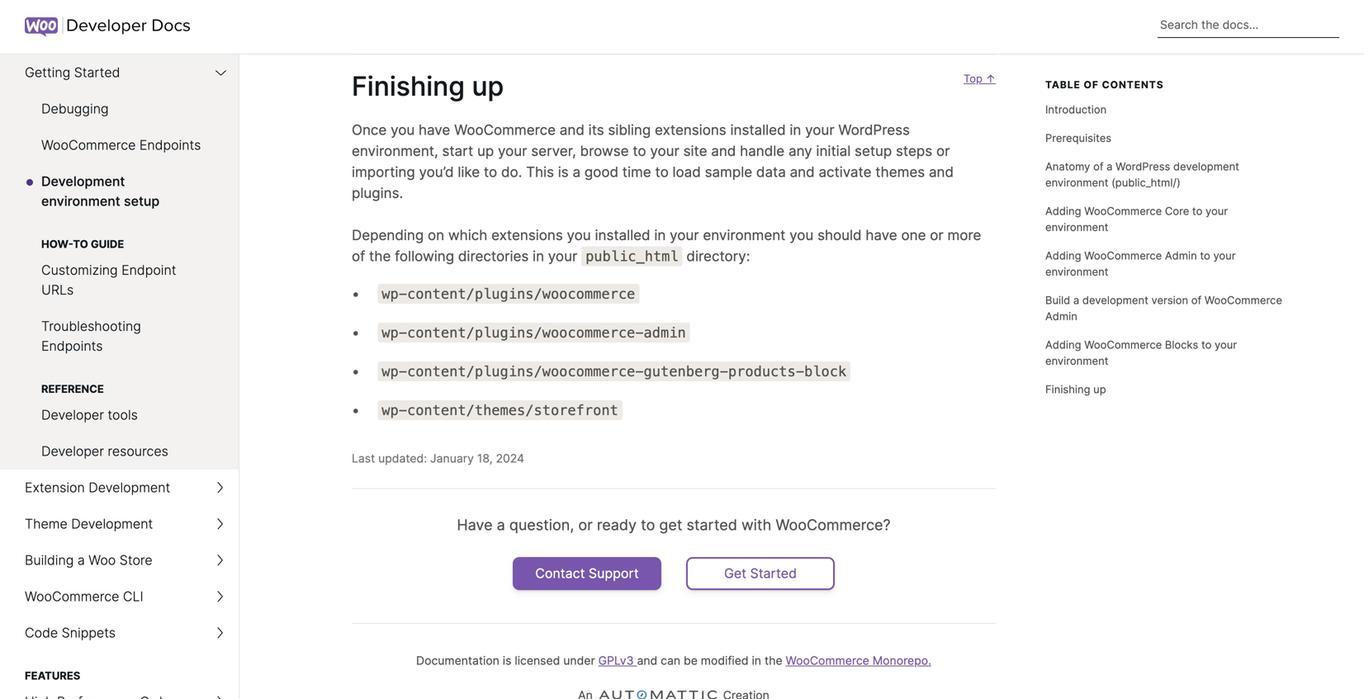 Task type: locate. For each thing, give the bounding box(es) containing it.
a for version
[[1073, 294, 1079, 307]]

0 vertical spatial started
[[74, 64, 120, 81]]

endpoints down debugging link
[[139, 137, 201, 153]]

you up the environment,
[[391, 121, 415, 138]]

development down resources
[[89, 480, 170, 496]]

0 vertical spatial the
[[369, 248, 391, 264]]

woocommerce right version
[[1205, 294, 1282, 307]]

a inside 'build a development version of woocommerce admin'
[[1073, 294, 1079, 307]]

0 horizontal spatial started
[[74, 64, 120, 81]]

admin down build
[[1045, 310, 1077, 323]]

0 horizontal spatial wordpress
[[838, 121, 910, 138]]

0 horizontal spatial you
[[391, 121, 415, 138]]

0 vertical spatial have
[[419, 121, 450, 138]]

licensed
[[515, 654, 560, 668]]

1 vertical spatial finishing up
[[1045, 383, 1106, 396]]

snippets
[[62, 625, 116, 641]]

finishing down adding woocommerce blocks to your environment
[[1045, 383, 1090, 396]]

should
[[818, 226, 862, 243]]

1 vertical spatial the
[[765, 654, 782, 668]]

the inside depending on which extensions you installed in your environment you should have one or more of the following directories in your
[[369, 248, 391, 264]]

developer resources
[[41, 443, 168, 460]]

adding woocommerce blocks to your environment
[[1045, 338, 1237, 367]]

get started
[[724, 565, 797, 582]]

1 horizontal spatial extensions
[[655, 121, 726, 138]]

1 vertical spatial setup
[[124, 193, 160, 209]]

get started link
[[686, 557, 835, 590]]

1 vertical spatial finishing up link
[[1045, 375, 1285, 404]]

0 vertical spatial wordpress
[[838, 121, 910, 138]]

you inside once you have woocommerce and its sibling extensions installed in your wordpress environment, start up your server, browse to your site and handle any initial setup steps or importing you'd like to do. this is a good time to load sample data and activate themes and plugins.
[[391, 121, 415, 138]]

development inside theme development 'link'
[[71, 516, 153, 532]]

1 vertical spatial up
[[477, 142, 494, 159]]

1 vertical spatial finishing
[[1045, 383, 1090, 396]]

1 vertical spatial admin
[[1045, 310, 1077, 323]]

tools
[[108, 407, 138, 423]]

gplv3 link
[[598, 654, 637, 668]]

like
[[458, 163, 480, 180]]

finishing up link down adding woocommerce blocks to your environment
[[1045, 375, 1285, 404]]

1 vertical spatial development
[[1082, 294, 1148, 307]]

woocommerce left monorepo. on the bottom right of the page
[[786, 654, 869, 668]]

endpoints inside troubleshooting endpoints
[[41, 338, 103, 354]]

contact
[[535, 565, 585, 582]]

to right core in the top of the page
[[1192, 205, 1203, 217]]

finishing up link up once
[[324, 70, 504, 102]]

setup up how-to guide link at the top left of page
[[124, 193, 160, 209]]

finishing inside table of contents element
[[1045, 383, 1090, 396]]

development environment setup link
[[0, 163, 239, 220]]

0 horizontal spatial finishing up link
[[324, 70, 504, 102]]

installed up public_html
[[595, 226, 650, 243]]

endpoints inside "woocommerce endpoints" link
[[139, 137, 201, 153]]

table of contents element
[[1045, 79, 1285, 404]]

your up load
[[650, 142, 679, 159]]

0 vertical spatial developer
[[41, 407, 104, 423]]

adding inside adding woocommerce blocks to your environment
[[1045, 338, 1081, 351]]

content/plugins/woocommerce- down wp-content/plugins/woocommerce-admin
[[407, 363, 644, 380]]

1 vertical spatial extensions
[[491, 226, 563, 243]]

or inside once you have woocommerce and its sibling extensions installed in your wordpress environment, start up your server, browse to your site and handle any initial setup steps or importing you'd like to do. this is a good time to load sample data and activate themes and plugins.
[[936, 142, 950, 159]]

1 horizontal spatial you
[[567, 226, 591, 243]]

your up do. at left top
[[498, 142, 527, 159]]

0 vertical spatial admin
[[1165, 249, 1197, 262]]

you'd
[[419, 163, 454, 180]]

a up (public_html/)
[[1107, 160, 1113, 173]]

1 vertical spatial installed
[[595, 226, 650, 243]]

wordpress up steps
[[838, 121, 910, 138]]

to left load
[[655, 163, 669, 180]]

finishing up inside setting up your development environment element
[[352, 70, 504, 102]]

1 horizontal spatial installed
[[730, 121, 786, 138]]

finishing up link
[[324, 70, 504, 102], [1045, 375, 1285, 404]]

1 vertical spatial is
[[503, 654, 511, 668]]

wordpress up (public_html/)
[[1116, 160, 1170, 173]]

started up debugging
[[74, 64, 120, 81]]

None search field
[[1158, 12, 1339, 38]]

woocommerce inside adding woocommerce blocks to your environment
[[1084, 338, 1162, 351]]

0 horizontal spatial extensions
[[491, 226, 563, 243]]

0 vertical spatial content/plugins/woocommerce-
[[407, 324, 644, 341]]

the down depending
[[369, 248, 391, 264]]

finishing
[[352, 70, 465, 102], [1045, 383, 1090, 396]]

setting up your development environment element
[[324, 0, 996, 488]]

0 vertical spatial development
[[1173, 160, 1239, 173]]

installed inside depending on which extensions you installed in your environment you should have one or more of the following directories in your
[[595, 226, 650, 243]]

have
[[457, 516, 493, 534]]

content/themes/storefront
[[407, 402, 618, 418]]

the right modified
[[765, 654, 782, 668]]

of right the anatomy
[[1093, 160, 1104, 173]]

up up like
[[477, 142, 494, 159]]

introduction link
[[1045, 95, 1285, 124]]

wp- for wp-content/plugins/woocommerce
[[382, 285, 407, 302]]

of down depending
[[352, 248, 365, 264]]

woocommerce down the adding woocommerce core to your environment
[[1084, 249, 1162, 262]]

anatomy of a wordpress development environment (public_html/)
[[1045, 160, 1239, 189]]

activate
[[819, 163, 872, 180]]

admin inside the adding woocommerce admin to your environment
[[1165, 249, 1197, 262]]

0 vertical spatial finishing
[[352, 70, 465, 102]]

1 horizontal spatial endpoints
[[139, 137, 201, 153]]

setup up themes
[[855, 142, 892, 159]]

0 horizontal spatial the
[[369, 248, 391, 264]]

1 vertical spatial content/plugins/woocommerce-
[[407, 363, 644, 380]]

1 wp- from the top
[[382, 285, 407, 302]]

your down 'adding woocommerce core to your environment' link
[[1213, 249, 1236, 262]]

developer resources link
[[0, 434, 239, 470]]

with
[[742, 516, 771, 534]]

block
[[804, 363, 846, 380]]

2 vertical spatial development
[[71, 516, 153, 532]]

code
[[25, 625, 58, 641]]

0 vertical spatial up
[[472, 70, 504, 102]]

development inside extension development link
[[89, 480, 170, 496]]

january
[[430, 451, 474, 465]]

1 vertical spatial developer
[[41, 443, 104, 460]]

1 vertical spatial have
[[866, 226, 897, 243]]

to up time
[[633, 142, 646, 159]]

theme development link
[[0, 506, 239, 542]]

of
[[1084, 79, 1099, 91], [1093, 160, 1104, 173], [352, 248, 365, 264], [1191, 294, 1202, 307]]

directories
[[458, 248, 529, 264]]

started for getting started
[[74, 64, 120, 81]]

sample
[[705, 163, 752, 180]]

have left one
[[866, 226, 897, 243]]

monorepo.
[[873, 654, 931, 668]]

3 adding from the top
[[1045, 338, 1081, 351]]

environment inside adding woocommerce blocks to your environment
[[1045, 354, 1108, 367]]

1 content/plugins/woocommerce- from the top
[[407, 324, 644, 341]]

woocommerce up do. at left top
[[454, 121, 556, 138]]

2 adding from the top
[[1045, 249, 1081, 262]]

1 horizontal spatial started
[[750, 565, 797, 582]]

2 vertical spatial adding
[[1045, 338, 1081, 351]]

1 vertical spatial wordpress
[[1116, 160, 1170, 173]]

adding down the anatomy
[[1045, 205, 1081, 217]]

a right have
[[497, 516, 505, 534]]

setup
[[855, 142, 892, 159], [124, 193, 160, 209]]

your right blocks
[[1215, 338, 1237, 351]]

is inside once you have woocommerce and its sibling extensions installed in your wordpress environment, start up your server, browse to your site and handle any initial setup steps or importing you'd like to do. this is a good time to load sample data and activate themes and plugins.
[[558, 163, 569, 180]]

1 vertical spatial or
[[930, 226, 944, 243]]

0 horizontal spatial admin
[[1045, 310, 1077, 323]]

adding inside the adding woocommerce core to your environment
[[1045, 205, 1081, 217]]

wordpress inside the anatomy of a wordpress development environment (public_html/)
[[1116, 160, 1170, 173]]

woocommerce cli link
[[0, 579, 239, 615]]

is
[[558, 163, 569, 180], [503, 654, 511, 668]]

woocommerce endpoints link
[[0, 127, 239, 163]]

finishing up link inside setting up your development environment element
[[324, 70, 504, 102]]

how-to guide
[[41, 238, 124, 251]]

core
[[1165, 205, 1189, 217]]

can
[[661, 654, 680, 668]]

or left ready
[[578, 516, 593, 534]]

0 vertical spatial finishing up link
[[324, 70, 504, 102]]

to
[[73, 238, 88, 251]]

have inside depending on which extensions you installed in your environment you should have one or more of the following directories in your
[[866, 226, 897, 243]]

admin inside 'build a development version of woocommerce admin'
[[1045, 310, 1077, 323]]

have up start at the top left
[[419, 121, 450, 138]]

admin down 'adding woocommerce core to your environment' link
[[1165, 249, 1197, 262]]

up down adding woocommerce blocks to your environment
[[1093, 383, 1106, 396]]

2 wp- from the top
[[382, 324, 407, 341]]

depending
[[352, 226, 424, 243]]

adding woocommerce admin to your environment
[[1045, 249, 1236, 278]]

adding down build
[[1045, 338, 1081, 351]]

started
[[74, 64, 120, 81], [750, 565, 797, 582]]

environment inside the adding woocommerce admin to your environment
[[1045, 265, 1108, 278]]

have inside once you have woocommerce and its sibling extensions installed in your wordpress environment, start up your server, browse to your site and handle any initial setup steps or importing you'd like to do. this is a good time to load sample data and activate themes and plugins.
[[419, 121, 450, 138]]

of right version
[[1191, 294, 1202, 307]]

0 vertical spatial adding
[[1045, 205, 1081, 217]]

0 horizontal spatial setup
[[124, 193, 160, 209]]

woocommerce down (public_html/)
[[1084, 205, 1162, 217]]

developer down "developer tools"
[[41, 443, 104, 460]]

any
[[789, 142, 812, 159]]

to right blocks
[[1201, 338, 1212, 351]]

up up start at the top left
[[472, 70, 504, 102]]

0 vertical spatial installed
[[730, 121, 786, 138]]

developer
[[41, 407, 104, 423], [41, 443, 104, 460]]

directory:
[[687, 248, 750, 264]]

or right steps
[[936, 142, 950, 159]]

build
[[1045, 294, 1070, 307]]

1 vertical spatial development
[[89, 480, 170, 496]]

you up public_html
[[567, 226, 591, 243]]

adding for adding woocommerce blocks to your environment
[[1045, 338, 1081, 351]]

adding up build
[[1045, 249, 1081, 262]]

installed inside once you have woocommerce and its sibling extensions installed in your wordpress environment, start up your server, browse to your site and handle any initial setup steps or importing you'd like to do. this is a good time to load sample data and activate themes and plugins.
[[730, 121, 786, 138]]

started right get
[[750, 565, 797, 582]]

finishing up down adding woocommerce blocks to your environment
[[1045, 383, 1106, 396]]

is left licensed
[[503, 654, 511, 668]]

0 horizontal spatial finishing up
[[352, 70, 504, 102]]

0 horizontal spatial development
[[1082, 294, 1148, 307]]

a right build
[[1073, 294, 1079, 307]]

development down extension development link
[[71, 516, 153, 532]]

prerequisites link
[[1045, 124, 1285, 152]]

endpoints for troubleshooting endpoints
[[41, 338, 103, 354]]

development inside 'build a development version of woocommerce admin'
[[1082, 294, 1148, 307]]

endpoints down troubleshooting
[[41, 338, 103, 354]]

0 vertical spatial or
[[936, 142, 950, 159]]

time
[[622, 163, 651, 180]]

up inside table of contents element
[[1093, 383, 1106, 396]]

1 horizontal spatial finishing
[[1045, 383, 1090, 396]]

1 horizontal spatial finishing up
[[1045, 383, 1106, 396]]

1 vertical spatial endpoints
[[41, 338, 103, 354]]

resources
[[108, 443, 168, 460]]

1 horizontal spatial is
[[558, 163, 569, 180]]

of inside the anatomy of a wordpress development environment (public_html/)
[[1093, 160, 1104, 173]]

1 horizontal spatial development
[[1173, 160, 1239, 173]]

0 horizontal spatial installed
[[595, 226, 650, 243]]

2 vertical spatial up
[[1093, 383, 1106, 396]]

0 horizontal spatial endpoints
[[41, 338, 103, 354]]

browse
[[580, 142, 629, 159]]

0 horizontal spatial finishing
[[352, 70, 465, 102]]

environment inside the anatomy of a wordpress development environment (public_html/)
[[1045, 176, 1108, 189]]

reference
[[41, 383, 104, 396]]

2024
[[496, 451, 524, 465]]

development environment setup
[[41, 173, 160, 209]]

4 wp- from the top
[[382, 402, 407, 418]]

development down prerequisites link
[[1173, 160, 1239, 173]]

1 horizontal spatial finishing up link
[[1045, 375, 1285, 404]]

guide
[[91, 238, 124, 251]]

extensions inside once you have woocommerce and its sibling extensions installed in your wordpress environment, start up your server, browse to your site and handle any initial setup steps or importing you'd like to do. this is a good time to load sample data and activate themes and plugins.
[[655, 121, 726, 138]]

debugging link
[[0, 91, 239, 127]]

once
[[352, 121, 387, 138]]

finishing up once
[[352, 70, 465, 102]]

0 horizontal spatial is
[[503, 654, 511, 668]]

2 developer from the top
[[41, 443, 104, 460]]

0 vertical spatial is
[[558, 163, 569, 180]]

3 wp- from the top
[[382, 363, 407, 380]]

one
[[901, 226, 926, 243]]

setup inside development environment setup
[[124, 193, 160, 209]]

developer down reference
[[41, 407, 104, 423]]

finishing up up start at the top left
[[352, 70, 504, 102]]

to down 'adding woocommerce core to your environment' link
[[1200, 249, 1210, 262]]

0 horizontal spatial have
[[419, 121, 450, 138]]

is down server,
[[558, 163, 569, 180]]

cli
[[123, 589, 143, 605]]

introduction
[[1045, 103, 1107, 116]]

getting started
[[25, 64, 120, 81]]

public_html
[[585, 248, 678, 264]]

finishing inside setting up your development environment element
[[352, 70, 465, 102]]

your inside adding woocommerce blocks to your environment
[[1215, 338, 1237, 351]]

your right core in the top of the page
[[1206, 205, 1228, 217]]

1 horizontal spatial have
[[866, 226, 897, 243]]

1 horizontal spatial wordpress
[[1116, 160, 1170, 173]]

your up initial
[[805, 121, 835, 138]]

2 horizontal spatial you
[[789, 226, 814, 243]]

in right modified
[[752, 654, 761, 668]]

adding inside the adding woocommerce admin to your environment
[[1045, 249, 1081, 262]]

steps
[[896, 142, 932, 159]]

development inside the anatomy of a wordpress development environment (public_html/)
[[1173, 160, 1239, 173]]

1 horizontal spatial the
[[765, 654, 782, 668]]

1 developer from the top
[[41, 407, 104, 423]]

1 vertical spatial started
[[750, 565, 797, 582]]

0 vertical spatial development
[[41, 173, 125, 190]]

woocommerce up code snippets
[[25, 589, 119, 605]]

content/plugins/woocommerce- down content/plugins/woocommerce at the left
[[407, 324, 644, 341]]

or right one
[[930, 226, 944, 243]]

development down the adding woocommerce admin to your environment
[[1082, 294, 1148, 307]]

2 content/plugins/woocommerce- from the top
[[407, 363, 644, 380]]

environment for anatomy of a wordpress development environment (public_html/)
[[1045, 176, 1108, 189]]

1 vertical spatial adding
[[1045, 249, 1081, 262]]

extension development
[[25, 480, 170, 496]]

anatomy
[[1045, 160, 1090, 173]]

0 vertical spatial extensions
[[655, 121, 726, 138]]

a left good
[[573, 163, 581, 180]]

woocommerce down 'build a development version of woocommerce admin'
[[1084, 338, 1162, 351]]

in up "any"
[[790, 121, 801, 138]]

0 vertical spatial setup
[[855, 142, 892, 159]]

plugins.
[[352, 184, 403, 201]]

build a development version of woocommerce admin
[[1045, 294, 1282, 323]]

development down "woocommerce endpoints" link
[[41, 173, 125, 190]]

0 vertical spatial finishing up
[[352, 70, 504, 102]]

a left woo at the left bottom
[[78, 552, 85, 569]]

0 vertical spatial endpoints
[[139, 137, 201, 153]]

woocommerce down debugging
[[41, 137, 136, 153]]

environment inside the adding woocommerce core to your environment
[[1045, 221, 1108, 233]]

customizing endpoint urls link
[[0, 252, 239, 308]]

features
[[25, 670, 80, 682]]

1 adding from the top
[[1045, 205, 1081, 217]]

woocommerce inside the adding woocommerce core to your environment
[[1084, 205, 1162, 217]]

table
[[1045, 79, 1081, 91]]

extensions up the site on the right of page
[[655, 121, 726, 138]]

you left 'should'
[[789, 226, 814, 243]]

development for theme
[[71, 516, 153, 532]]

1 horizontal spatial admin
[[1165, 249, 1197, 262]]

extensions up directories
[[491, 226, 563, 243]]

the
[[369, 248, 391, 264], [765, 654, 782, 668]]

installed up handle
[[730, 121, 786, 138]]

1 horizontal spatial setup
[[855, 142, 892, 159]]

code snippets
[[25, 625, 116, 641]]

code snippets link
[[0, 615, 239, 651]]



Task type: describe. For each thing, give the bounding box(es) containing it.
your up content/plugins/woocommerce at the left
[[548, 248, 577, 264]]

search search field
[[1158, 12, 1339, 38]]

more
[[948, 226, 981, 243]]

environment inside development environment setup
[[41, 193, 120, 209]]

and down steps
[[929, 163, 954, 180]]

to left get
[[641, 516, 655, 534]]

up inside once you have woocommerce and its sibling extensions installed in your wordpress environment, start up your server, browse to your site and handle any initial setup steps or importing you'd like to do. this is a good time to load sample data and activate themes and plugins.
[[477, 142, 494, 159]]

prerequisites
[[1045, 131, 1111, 144]]

contact support link
[[513, 557, 661, 590]]

endpoints for woocommerce endpoints
[[139, 137, 201, 153]]

woocommerce inside 'build a development version of woocommerce admin'
[[1205, 294, 1282, 307]]

store
[[120, 552, 152, 569]]

on
[[428, 226, 444, 243]]

documentation
[[416, 654, 499, 668]]

wp- for wp-content/plugins/woocommerce-gutenberg-products-block
[[382, 363, 407, 380]]

gutenberg-
[[644, 363, 728, 380]]

content/plugins/woocommerce- for gutenberg-
[[407, 363, 644, 380]]

(public_html/)
[[1111, 176, 1181, 189]]

theme
[[25, 516, 68, 532]]

woocommerce monorepo. link
[[786, 654, 931, 668]]

reference link
[[0, 365, 239, 397]]

a inside once you have woocommerce and its sibling extensions installed in your wordpress environment, start up your server, browse to your site and handle any initial setup steps or importing you'd like to do. this is a good time to load sample data and activate themes and plugins.
[[573, 163, 581, 180]]

building
[[25, 552, 74, 569]]

building a woo store
[[25, 552, 152, 569]]

your inside the adding woocommerce admin to your environment
[[1213, 249, 1236, 262]]

top ↑ link
[[955, 70, 996, 119]]

do.
[[501, 163, 522, 180]]

be
[[684, 654, 698, 668]]

environment for adding woocommerce blocks to your environment
[[1045, 354, 1108, 367]]

woocommerce endpoints
[[41, 137, 201, 153]]

its
[[588, 121, 604, 138]]

in inside once you have woocommerce and its sibling extensions installed in your wordpress environment, start up your server, browse to your site and handle any initial setup steps or importing you'd like to do. this is a good time to load sample data and activate themes and plugins.
[[790, 121, 801, 138]]

ready
[[597, 516, 637, 534]]

to inside the adding woocommerce core to your environment
[[1192, 205, 1203, 217]]

and left can
[[637, 654, 657, 668]]

a for store
[[78, 552, 85, 569]]

themes
[[875, 163, 925, 180]]

troubleshooting
[[41, 318, 141, 334]]

once you have woocommerce and its sibling extensions installed in your wordpress environment, start up your server, browse to your site and handle any initial setup steps or importing you'd like to do. this is a good time to load sample data and activate themes and plugins.
[[352, 121, 954, 201]]

initial
[[816, 142, 851, 159]]

wp-content/plugins/woocommerce-gutenberg-products-block
[[382, 363, 846, 380]]

environment for adding woocommerce admin to your environment
[[1045, 265, 1108, 278]]

2 vertical spatial or
[[578, 516, 593, 534]]

finishing up inside table of contents element
[[1045, 383, 1106, 396]]

public_html directory:
[[585, 248, 750, 264]]

adding for adding woocommerce admin to your environment
[[1045, 249, 1081, 262]]

wp-content/plugins/woocommerce
[[382, 285, 635, 302]]

building a woo store link
[[0, 542, 239, 579]]

build a development version of woocommerce admin link
[[1045, 286, 1285, 330]]

adding woocommerce admin to your environment link
[[1045, 241, 1285, 286]]

wp- for wp-content/themes/storefront
[[382, 402, 407, 418]]

last updated: january 18, 2024
[[352, 451, 524, 465]]

of right table
[[1084, 79, 1099, 91]]

modified
[[701, 654, 749, 668]]

to left do. at left top
[[484, 163, 497, 180]]

woocommerce cli
[[25, 589, 143, 605]]

wp-content/themes/storefront
[[382, 402, 618, 418]]

data
[[756, 163, 786, 180]]

adding woocommerce core to your environment link
[[1045, 197, 1285, 241]]

good
[[584, 163, 618, 180]]

woocommerce inside once you have woocommerce and its sibling extensions installed in your wordpress environment, start up your server, browse to your site and handle any initial setup steps or importing you'd like to do. this is a good time to load sample data and activate themes and plugins.
[[454, 121, 556, 138]]

depending on which extensions you installed in your environment you should have one or more of the following directories in your
[[352, 226, 981, 264]]

extensions inside depending on which extensions you installed in your environment you should have one or more of the following directories in your
[[491, 226, 563, 243]]

how-to guide link
[[0, 220, 239, 252]]

importing
[[352, 163, 415, 180]]

last
[[352, 451, 375, 465]]

and down "any"
[[790, 163, 815, 180]]

get
[[659, 516, 682, 534]]

content/plugins/woocommerce- for admin
[[407, 324, 644, 341]]

development for extension
[[89, 480, 170, 496]]

of inside depending on which extensions you installed in your environment you should have one or more of the following directories in your
[[352, 248, 365, 264]]

woocommerce?
[[776, 516, 891, 534]]

your inside the adding woocommerce core to your environment
[[1206, 205, 1228, 217]]

products-
[[728, 363, 804, 380]]

wordpress inside once you have woocommerce and its sibling extensions installed in your wordpress environment, start up your server, browse to your site and handle any initial setup steps or importing you'd like to do. this is a good time to load sample data and activate themes and plugins.
[[838, 121, 910, 138]]

woo
[[89, 552, 116, 569]]

in up public_html directory: in the top of the page
[[654, 226, 666, 243]]

started
[[687, 516, 737, 534]]

extension
[[25, 480, 85, 496]]

↑
[[986, 72, 996, 85]]

getting started link
[[0, 54, 239, 91]]

features link
[[0, 651, 239, 684]]

sibling
[[608, 121, 651, 138]]

environment,
[[352, 142, 438, 159]]

troubleshooting endpoints
[[41, 318, 141, 354]]

a for or
[[497, 516, 505, 534]]

and up sample
[[711, 142, 736, 159]]

customizing endpoint urls
[[41, 262, 176, 298]]

developer tools
[[41, 407, 138, 423]]

started for get started
[[750, 565, 797, 582]]

debugging
[[41, 101, 109, 117]]

table of contents
[[1045, 79, 1164, 91]]

development inside development environment setup
[[41, 173, 125, 190]]

extension development link
[[0, 470, 239, 506]]

theme development
[[25, 516, 153, 532]]

to inside the adding woocommerce admin to your environment
[[1200, 249, 1210, 262]]

adding woocommerce blocks to your environment link
[[1045, 330, 1285, 375]]

18,
[[477, 451, 493, 465]]

or inside depending on which extensions you installed in your environment you should have one or more of the following directories in your
[[930, 226, 944, 243]]

woocommerce inside the adding woocommerce admin to your environment
[[1084, 249, 1162, 262]]

endpoint
[[122, 262, 176, 278]]

start
[[442, 142, 473, 159]]

developer tools link
[[0, 397, 239, 434]]

wp- for wp-content/plugins/woocommerce-admin
[[382, 324, 407, 341]]

to inside adding woocommerce blocks to your environment
[[1201, 338, 1212, 351]]

developer for developer tools
[[41, 407, 104, 423]]

following
[[395, 248, 454, 264]]

a inside the anatomy of a wordpress development environment (public_html/)
[[1107, 160, 1113, 173]]

adding for adding woocommerce core to your environment
[[1045, 205, 1081, 217]]

load
[[673, 163, 701, 180]]

getting
[[25, 64, 70, 81]]

environment inside depending on which extensions you installed in your environment you should have one or more of the following directories in your
[[703, 226, 786, 243]]

environment for adding woocommerce core to your environment
[[1045, 221, 1108, 233]]

top ↑
[[964, 72, 996, 85]]

developer for developer resources
[[41, 443, 104, 460]]

wp-content/plugins/woocommerce-admin
[[382, 324, 686, 341]]

of inside 'build a development version of woocommerce admin'
[[1191, 294, 1202, 307]]

blocks
[[1165, 338, 1198, 351]]

support
[[589, 565, 639, 582]]

your up public_html directory: in the top of the page
[[670, 226, 699, 243]]

under
[[563, 654, 595, 668]]

content/plugins/woocommerce
[[407, 285, 635, 302]]

documentation is licensed under gplv3 and can be modified in the woocommerce monorepo.
[[416, 654, 931, 668]]

and left its
[[560, 121, 585, 138]]

customizing
[[41, 262, 118, 278]]

in up content/plugins/woocommerce at the left
[[533, 248, 544, 264]]

setup inside once you have woocommerce and its sibling extensions installed in your wordpress environment, start up your server, browse to your site and handle any initial setup steps or importing you'd like to do. this is a good time to load sample data and activate themes and plugins.
[[855, 142, 892, 159]]



Task type: vqa. For each thing, say whether or not it's contained in the screenshot.
Excluding associated with Excluding WooCommerce Cookies from the Cache
no



